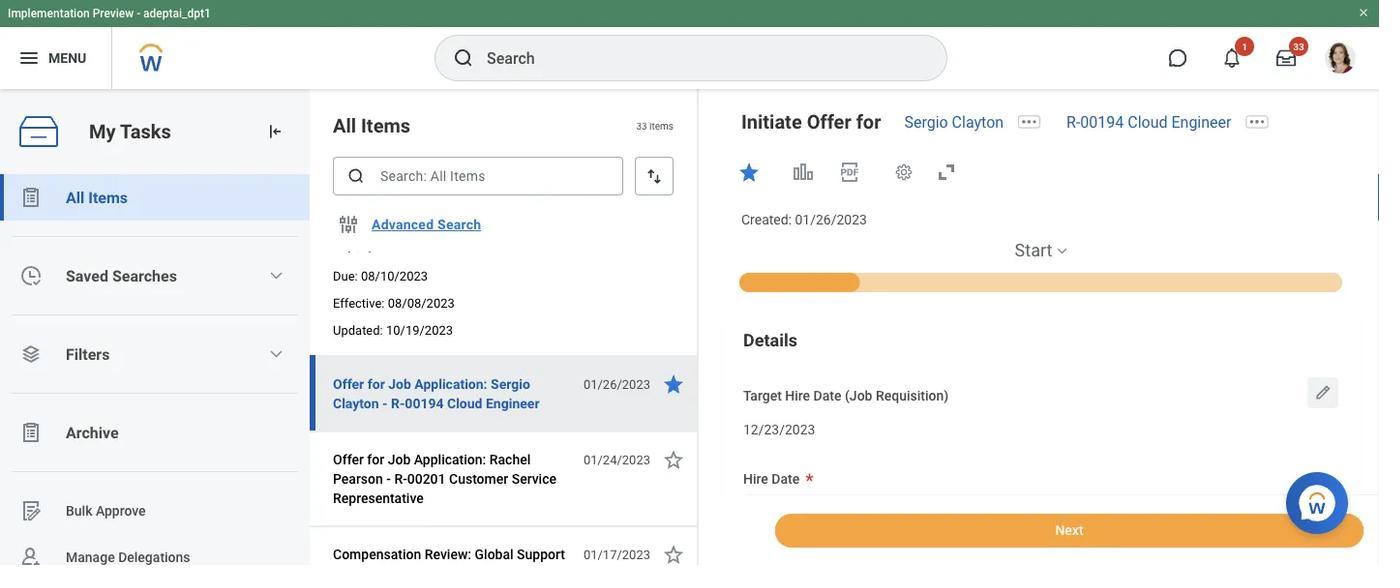 Task type: describe. For each thing, give the bounding box(es) containing it.
08/10/2023
[[361, 269, 428, 283]]

r-00194 cloud engineer
[[1067, 113, 1231, 131]]

office
[[410, 219, 446, 235]]

clock check image
[[19, 264, 43, 287]]

global
[[475, 546, 514, 562]]

approve
[[96, 503, 146, 519]]

01/17/2023
[[583, 547, 650, 562]]

review employee contracts: lena jung - apprentice office management on 08/08/2023 button
[[333, 196, 573, 258]]

advanced search button
[[364, 205, 489, 244]]

all items inside item list "element"
[[333, 114, 410, 137]]

review:
[[425, 546, 471, 562]]

target hire date (job requisition)
[[743, 388, 949, 404]]

1 horizontal spatial date
[[814, 388, 841, 404]]

offer for job application: sergio clayton ‎- r-00194 cloud engineer
[[333, 376, 540, 411]]

management
[[450, 219, 530, 235]]

next
[[1055, 523, 1083, 539]]

effective:
[[333, 296, 385, 310]]

notifications large image
[[1222, 48, 1242, 68]]

menu
[[48, 50, 86, 66]]

service
[[512, 471, 556, 487]]

0 vertical spatial r-
[[1067, 113, 1080, 131]]

00194 inside offer for job application: sergio clayton ‎- r-00194 cloud engineer
[[405, 395, 444, 411]]

0 vertical spatial for
[[856, 110, 881, 133]]

items inside button
[[88, 188, 128, 207]]

representative
[[333, 490, 424, 506]]

1
[[1242, 41, 1247, 52]]

12/23/2023 text field
[[743, 410, 815, 443]]

saved
[[66, 267, 108, 285]]

r- for offer for job application: rachel pearson ‎- r-00201 customer service representative
[[394, 471, 407, 487]]

1 vertical spatial star image
[[662, 543, 685, 565]]

for for offer for job application: rachel pearson ‎- r-00201 customer service representative
[[367, 451, 384, 467]]

0 vertical spatial cloud
[[1128, 113, 1168, 131]]

1 horizontal spatial clayton
[[952, 113, 1004, 131]]

1 horizontal spatial 00194
[[1080, 113, 1124, 131]]

01/24/2023
[[583, 452, 650, 467]]

transformation import image
[[265, 122, 285, 141]]

requisition)
[[876, 388, 949, 404]]

created: 01/26/2023
[[741, 212, 867, 228]]

33 items
[[636, 120, 674, 131]]

1 button
[[1211, 37, 1254, 79]]

bulk approve
[[66, 503, 146, 519]]

saved searches
[[66, 267, 177, 285]]

engineer inside offer for job application: sergio clayton ‎- r-00194 cloud engineer
[[486, 395, 540, 411]]

Search Workday  search field
[[487, 37, 907, 79]]

start
[[1015, 240, 1052, 261]]

sergio clayton
[[904, 113, 1004, 131]]

(job
[[845, 388, 872, 404]]

implementation
[[8, 7, 90, 20]]

star image for offer for job application: sergio clayton ‎- r-00194 cloud engineer
[[662, 373, 685, 396]]

application: for customer
[[414, 451, 486, 467]]

search image
[[346, 166, 366, 186]]

menu button
[[0, 27, 112, 89]]

employee
[[379, 200, 439, 216]]

my tasks
[[89, 120, 171, 143]]

items inside item list "element"
[[361, 114, 410, 137]]

details element
[[722, 312, 1360, 565]]

saved searches button
[[0, 253, 310, 299]]

list containing all items
[[0, 174, 310, 565]]

advanced search
[[372, 217, 481, 233]]

next button
[[775, 514, 1364, 548]]

items
[[649, 120, 674, 131]]

effective: 08/08/2023
[[333, 296, 455, 310]]

sergio inside offer for job application: sergio clayton ‎- r-00194 cloud engineer
[[491, 376, 530, 392]]

all items button
[[0, 174, 310, 221]]

search image
[[452, 46, 475, 70]]

archive
[[66, 423, 119, 442]]

10/28/2023 text field
[[743, 494, 815, 527]]

rachel
[[489, 451, 531, 467]]

edit image
[[1313, 383, 1333, 402]]

start navigation
[[722, 239, 1360, 292]]

preview
[[93, 7, 134, 20]]

all inside button
[[66, 188, 84, 207]]

bulk
[[66, 503, 92, 519]]

item list element
[[310, 89, 699, 565]]

archive button
[[0, 409, 310, 456]]

10/19/2023
[[386, 323, 453, 337]]

0 vertical spatial star image
[[737, 161, 761, 184]]

0 vertical spatial 01/26/2023
[[795, 212, 867, 228]]

all inside item list "element"
[[333, 114, 356, 137]]

customer
[[449, 471, 508, 487]]

target hire date (job requisition) element
[[743, 409, 815, 444]]

created:
[[741, 212, 792, 228]]

star image for offer for job application: rachel pearson ‎- r-00201 customer service representative
[[662, 448, 685, 471]]

view printable version (pdf) image
[[838, 161, 861, 184]]

0 horizontal spatial date
[[772, 472, 800, 487]]

support
[[517, 546, 565, 562]]

initiate offer for
[[741, 110, 881, 133]]

search
[[437, 217, 481, 233]]

r- for offer for job application: sergio clayton ‎- r-00194 cloud engineer
[[391, 395, 405, 411]]

menu banner
[[0, 0, 1379, 89]]

compensation
[[333, 546, 421, 562]]

fullscreen image
[[935, 161, 958, 184]]

chevron down image
[[268, 346, 284, 362]]

apprentice
[[341, 219, 406, 235]]

perspective image
[[19, 343, 43, 366]]



Task type: vqa. For each thing, say whether or not it's contained in the screenshot.
topmost location icon
no



Task type: locate. For each thing, give the bounding box(es) containing it.
sergio up rachel
[[491, 376, 530, 392]]

0 vertical spatial application:
[[415, 376, 487, 392]]

08/08/2023 up 10/19/2023
[[388, 296, 455, 310]]

‎- for pearson
[[386, 471, 391, 487]]

hire date
[[743, 472, 800, 487]]

‎- inside offer for job application: sergio clayton ‎- r-00194 cloud engineer
[[382, 395, 388, 411]]

1 vertical spatial application:
[[414, 451, 486, 467]]

jung
[[541, 200, 571, 216]]

user plus image
[[19, 546, 43, 565]]

0 vertical spatial sergio
[[904, 113, 948, 131]]

justify image
[[17, 46, 41, 70]]

1 vertical spatial -
[[333, 219, 337, 235]]

star image right 01/17/2023
[[662, 543, 685, 565]]

application: down 10/19/2023
[[415, 376, 487, 392]]

1 horizontal spatial all items
[[333, 114, 410, 137]]

‎- inside offer for job application: rachel pearson ‎- r-00201 customer service representative
[[386, 471, 391, 487]]

for
[[856, 110, 881, 133], [367, 376, 385, 392], [367, 451, 384, 467]]

1 vertical spatial sergio
[[491, 376, 530, 392]]

0 vertical spatial 08/08/2023
[[333, 239, 405, 255]]

star image up created:
[[737, 161, 761, 184]]

clipboard image
[[19, 186, 43, 209]]

r-00194 cloud engineer link
[[1067, 113, 1231, 131]]

clayton
[[952, 113, 1004, 131], [333, 395, 379, 411]]

33 inside button
[[1293, 41, 1304, 52]]

due: 08/10/2023
[[333, 269, 428, 283]]

job for 00201
[[388, 451, 411, 467]]

tasks
[[120, 120, 171, 143]]

for inside offer for job application: sergio clayton ‎- r-00194 cloud engineer
[[367, 376, 385, 392]]

0 horizontal spatial items
[[88, 188, 128, 207]]

for up pearson
[[367, 451, 384, 467]]

0 vertical spatial hire
[[785, 388, 810, 404]]

sergio up fullscreen icon
[[904, 113, 948, 131]]

offer inside offer for job application: sergio clayton ‎- r-00194 cloud engineer
[[333, 376, 364, 392]]

33 inside item list "element"
[[636, 120, 647, 131]]

2 vertical spatial r-
[[394, 471, 407, 487]]

items up search icon
[[361, 114, 410, 137]]

sergio clayton link
[[904, 113, 1004, 131]]

1 vertical spatial clayton
[[333, 395, 379, 411]]

hire date element
[[743, 493, 815, 528]]

r- inside offer for job application: sergio clayton ‎- r-00194 cloud engineer
[[391, 395, 405, 411]]

due:
[[333, 269, 358, 283]]

1 horizontal spatial -
[[333, 219, 337, 235]]

01/26/2023 inside item list "element"
[[583, 377, 650, 391]]

offer for offer for job application: sergio clayton ‎- r-00194 cloud engineer
[[333, 376, 364, 392]]

0 vertical spatial clayton
[[952, 113, 1004, 131]]

hire
[[785, 388, 810, 404], [743, 472, 768, 487]]

offer inside offer for job application: rachel pearson ‎- r-00201 customer service representative
[[333, 451, 364, 467]]

pearson
[[333, 471, 383, 487]]

0 vertical spatial all items
[[333, 114, 410, 137]]

0 vertical spatial date
[[814, 388, 841, 404]]

r- inside offer for job application: rachel pearson ‎- r-00201 customer service representative
[[394, 471, 407, 487]]

1 vertical spatial r-
[[391, 395, 405, 411]]

star image
[[737, 161, 761, 184], [662, 543, 685, 565]]

‎- down updated: 10/19/2023
[[382, 395, 388, 411]]

filters
[[66, 345, 110, 363]]

offer
[[807, 110, 851, 133], [333, 376, 364, 392], [333, 451, 364, 467]]

2 vertical spatial offer
[[333, 451, 364, 467]]

1 vertical spatial 00194
[[405, 395, 444, 411]]

items down my
[[88, 188, 128, 207]]

job up 00201
[[388, 451, 411, 467]]

hire right target on the bottom of the page
[[785, 388, 810, 404]]

0 vertical spatial 33
[[1293, 41, 1304, 52]]

chevron down image
[[268, 268, 284, 284]]

1 vertical spatial ‎-
[[386, 471, 391, 487]]

clipboard image
[[19, 421, 43, 444]]

00201
[[407, 471, 446, 487]]

job
[[388, 376, 411, 392], [388, 451, 411, 467]]

date up hire date element
[[772, 472, 800, 487]]

33 for 33 items
[[636, 120, 647, 131]]

1 vertical spatial 08/08/2023
[[388, 296, 455, 310]]

date
[[814, 388, 841, 404], [772, 472, 800, 487]]

offer for job application: rachel pearson ‎- r-00201 customer service representative button
[[333, 448, 573, 510]]

job inside offer for job application: rachel pearson ‎- r-00201 customer service representative
[[388, 451, 411, 467]]

0 horizontal spatial 33
[[636, 120, 647, 131]]

engineer up rachel
[[486, 395, 540, 411]]

clayton down updated:
[[333, 395, 379, 411]]

1 horizontal spatial all
[[333, 114, 356, 137]]

0 vertical spatial job
[[388, 376, 411, 392]]

adeptai_dpt1
[[143, 7, 211, 20]]

rename image
[[19, 499, 43, 523]]

0 vertical spatial 00194
[[1080, 113, 1124, 131]]

08/08/2023
[[333, 239, 405, 255], [388, 296, 455, 310]]

‎- for clayton
[[382, 395, 388, 411]]

0 horizontal spatial cloud
[[447, 395, 482, 411]]

application: inside offer for job application: sergio clayton ‎- r-00194 cloud engineer
[[415, 376, 487, 392]]

- inside review employee contracts: lena jung - apprentice office management on 08/08/2023
[[333, 219, 337, 235]]

configure image
[[337, 213, 360, 236]]

offer for offer for job application: rachel pearson ‎- r-00201 customer service representative
[[333, 451, 364, 467]]

for for offer for job application: sergio clayton ‎- r-00194 cloud engineer
[[367, 376, 385, 392]]

application: for cloud
[[415, 376, 487, 392]]

items
[[361, 114, 410, 137], [88, 188, 128, 207]]

0 vertical spatial star image
[[662, 373, 685, 396]]

for up view printable version (pdf) image
[[856, 110, 881, 133]]

-
[[137, 7, 140, 20], [333, 219, 337, 235]]

1 star image from the top
[[662, 373, 685, 396]]

bulk approve link
[[0, 488, 310, 534]]

review
[[333, 200, 376, 216]]

1 vertical spatial engineer
[[486, 395, 540, 411]]

job for 00194
[[388, 376, 411, 392]]

clayton up fullscreen icon
[[952, 113, 1004, 131]]

1 vertical spatial job
[[388, 451, 411, 467]]

33 left items
[[636, 120, 647, 131]]

hire up hire date element
[[743, 472, 768, 487]]

updated:
[[333, 323, 383, 337]]

1 horizontal spatial items
[[361, 114, 410, 137]]

inbox large image
[[1276, 48, 1296, 68]]

offer down updated:
[[333, 376, 364, 392]]

all
[[333, 114, 356, 137], [66, 188, 84, 207]]

- down 'review'
[[333, 219, 337, 235]]

contracts:
[[442, 200, 505, 216]]

lena
[[508, 200, 538, 216]]

1 vertical spatial offer
[[333, 376, 364, 392]]

0 vertical spatial items
[[361, 114, 410, 137]]

all right clipboard image
[[66, 188, 84, 207]]

2 vertical spatial for
[[367, 451, 384, 467]]

1 vertical spatial 01/26/2023
[[583, 377, 650, 391]]

01/26/2023 down view printable version (pdf) image
[[795, 212, 867, 228]]

cloud inside offer for job application: sergio clayton ‎- r-00194 cloud engineer
[[447, 395, 482, 411]]

1 vertical spatial all items
[[66, 188, 128, 207]]

0 vertical spatial all
[[333, 114, 356, 137]]

implementation preview -   adeptai_dpt1
[[8, 7, 211, 20]]

0 horizontal spatial clayton
[[333, 395, 379, 411]]

all items right clipboard image
[[66, 188, 128, 207]]

my tasks element
[[0, 89, 310, 565]]

2 star image from the top
[[662, 448, 685, 471]]

1 vertical spatial 33
[[636, 120, 647, 131]]

1 horizontal spatial 01/26/2023
[[795, 212, 867, 228]]

job inside offer for job application: sergio clayton ‎- r-00194 cloud engineer
[[388, 376, 411, 392]]

1 vertical spatial star image
[[662, 448, 685, 471]]

0 horizontal spatial 00194
[[405, 395, 444, 411]]

1 horizontal spatial star image
[[737, 161, 761, 184]]

star image left target on the bottom of the page
[[662, 373, 685, 396]]

application:
[[415, 376, 487, 392], [414, 451, 486, 467]]

engineer down notifications large 'image'
[[1171, 113, 1231, 131]]

for inside offer for job application: rachel pearson ‎- r-00201 customer service representative
[[367, 451, 384, 467]]

job down updated: 10/19/2023
[[388, 376, 411, 392]]

1 horizontal spatial hire
[[785, 388, 810, 404]]

list
[[0, 174, 310, 565]]

1 horizontal spatial 33
[[1293, 41, 1304, 52]]

1 horizontal spatial sergio
[[904, 113, 948, 131]]

cloud
[[1128, 113, 1168, 131], [447, 395, 482, 411]]

star image
[[662, 373, 685, 396], [662, 448, 685, 471]]

33 button
[[1265, 37, 1308, 79]]

review employee contracts: lena jung - apprentice office management on 08/08/2023
[[333, 200, 571, 255]]

engineer
[[1171, 113, 1231, 131], [486, 395, 540, 411]]

close environment banner image
[[1358, 7, 1369, 18]]

1 horizontal spatial cloud
[[1128, 113, 1168, 131]]

offer for job application: sergio clayton ‎- r-00194 cloud engineer button
[[333, 373, 573, 415]]

- right the preview
[[137, 7, 140, 20]]

01/26/2023 up 01/24/2023
[[583, 377, 650, 391]]

sort image
[[645, 166, 664, 186]]

all items up search icon
[[333, 114, 410, 137]]

0 horizontal spatial all items
[[66, 188, 128, 207]]

r-
[[1067, 113, 1080, 131], [391, 395, 405, 411], [394, 471, 407, 487]]

0 vertical spatial ‎-
[[382, 395, 388, 411]]

details
[[743, 330, 797, 351]]

updated: 10/19/2023
[[333, 323, 453, 337]]

searches
[[112, 267, 177, 285]]

0 horizontal spatial -
[[137, 7, 140, 20]]

1 vertical spatial hire
[[743, 472, 768, 487]]

33 for 33
[[1293, 41, 1304, 52]]

1 vertical spatial items
[[88, 188, 128, 207]]

gear image
[[894, 163, 914, 182]]

1 horizontal spatial engineer
[[1171, 113, 1231, 131]]

0 horizontal spatial 01/26/2023
[[583, 377, 650, 391]]

‎-
[[382, 395, 388, 411], [386, 471, 391, 487]]

08/08/2023 inside review employee contracts: lena jung - apprentice office management on 08/08/2023
[[333, 239, 405, 255]]

0 horizontal spatial engineer
[[486, 395, 540, 411]]

0 horizontal spatial all
[[66, 188, 84, 207]]

0 vertical spatial engineer
[[1171, 113, 1231, 131]]

offer up pearson
[[333, 451, 364, 467]]

offer up view printable version (pdf) image
[[807, 110, 851, 133]]

for down updated: 10/19/2023
[[367, 376, 385, 392]]

view related information image
[[792, 161, 815, 184]]

filters button
[[0, 331, 310, 377]]

all items inside button
[[66, 188, 128, 207]]

clayton inside offer for job application: sergio clayton ‎- r-00194 cloud engineer
[[333, 395, 379, 411]]

0 horizontal spatial hire
[[743, 472, 768, 487]]

‎- up representative
[[386, 471, 391, 487]]

0 horizontal spatial sergio
[[491, 376, 530, 392]]

target
[[743, 388, 782, 404]]

0 horizontal spatial star image
[[662, 543, 685, 565]]

0 vertical spatial -
[[137, 7, 140, 20]]

advanced
[[372, 217, 434, 233]]

all items
[[333, 114, 410, 137], [66, 188, 128, 207]]

compensation review: global support button
[[333, 543, 573, 565]]

my
[[89, 120, 116, 143]]

on
[[533, 219, 548, 235]]

offer for job application: rachel pearson ‎- r-00201 customer service representative
[[333, 451, 556, 506]]

33
[[1293, 41, 1304, 52], [636, 120, 647, 131]]

12/23/2023
[[743, 421, 815, 437]]

1 vertical spatial date
[[772, 472, 800, 487]]

1 vertical spatial all
[[66, 188, 84, 207]]

application: inside offer for job application: rachel pearson ‎- r-00201 customer service representative
[[414, 451, 486, 467]]

start button
[[1015, 239, 1052, 262]]

initiate
[[741, 110, 802, 133]]

1 vertical spatial cloud
[[447, 395, 482, 411]]

application: up 00201
[[414, 451, 486, 467]]

Search: All Items text field
[[333, 157, 623, 195]]

compensation review: global support
[[333, 546, 565, 565]]

01/26/2023
[[795, 212, 867, 228], [583, 377, 650, 391]]

1 vertical spatial for
[[367, 376, 385, 392]]

profile logan mcneil image
[[1325, 43, 1356, 77]]

08/08/2023 down apprentice
[[333, 239, 405, 255]]

33 left profile logan mcneil image
[[1293, 41, 1304, 52]]

- inside menu banner
[[137, 7, 140, 20]]

star image right 01/24/2023
[[662, 448, 685, 471]]

0 vertical spatial offer
[[807, 110, 851, 133]]

10/28/2023
[[743, 505, 815, 521]]

all up search icon
[[333, 114, 356, 137]]

date left (job
[[814, 388, 841, 404]]



